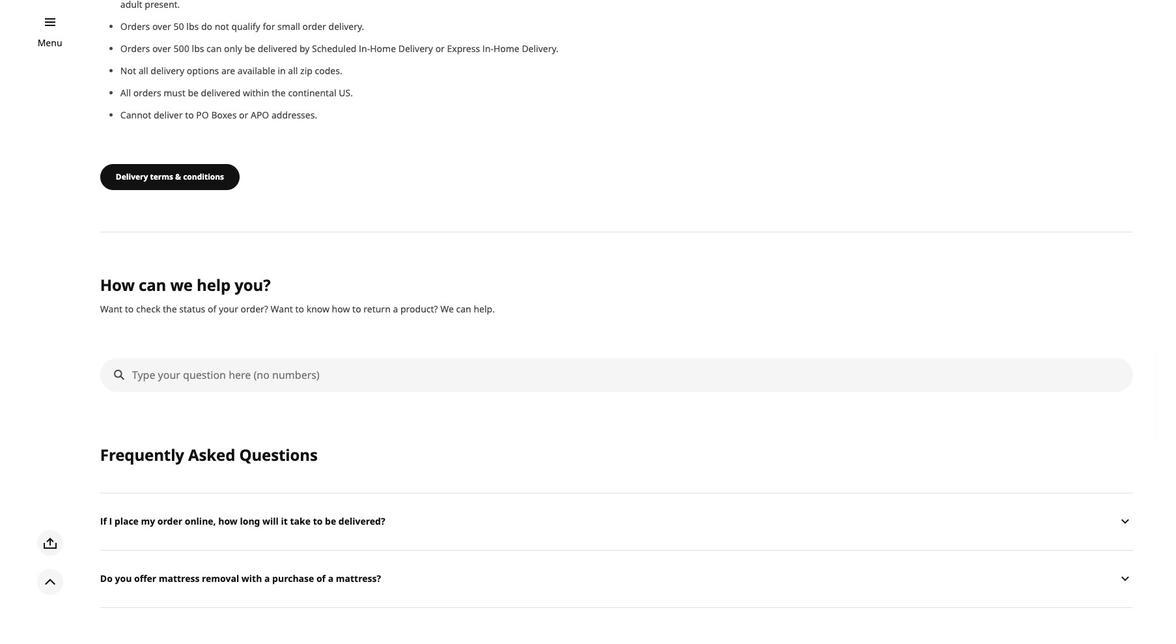 Task type: vqa. For each thing, say whether or not it's contained in the screenshot.
I
yes



Task type: describe. For each thing, give the bounding box(es) containing it.
orders over 50 lbs do not qualify for small order delivery.
[[120, 20, 364, 33]]

1 want from the left
[[100, 303, 123, 315]]

order inside if i place my order online, how long will it take to be delivered? dropdown button
[[158, 515, 182, 528]]

codes.
[[315, 65, 342, 77]]

how can we help you?
[[100, 274, 271, 296]]

1 all from the left
[[139, 65, 148, 77]]

orders for orders over 50 lbs do not qualify for small order delivery.
[[120, 20, 150, 33]]

my
[[141, 515, 155, 528]]

2 want from the left
[[271, 303, 293, 315]]

must
[[164, 87, 185, 99]]

0 horizontal spatial the
[[163, 303, 177, 315]]

for
[[263, 20, 275, 33]]

over for 50
[[152, 20, 171, 33]]

0 vertical spatial be
[[245, 43, 255, 55]]

long
[[240, 515, 260, 528]]

know
[[307, 303, 330, 315]]

take
[[290, 515, 311, 528]]

2 in- from the left
[[483, 43, 494, 55]]

frequently
[[100, 444, 184, 466]]

you
[[115, 573, 132, 585]]

1 vertical spatial can
[[139, 274, 166, 296]]

in
[[278, 65, 286, 77]]

to inside dropdown button
[[313, 515, 323, 528]]

by
[[300, 43, 310, 55]]

50
[[174, 20, 184, 33]]

how inside dropdown button
[[218, 515, 238, 528]]

we
[[440, 303, 454, 315]]

po
[[196, 109, 209, 121]]

mattress?
[[336, 573, 381, 585]]

within
[[243, 87, 269, 99]]

orders
[[133, 87, 161, 99]]

all
[[120, 87, 131, 99]]

0 vertical spatial how
[[332, 303, 350, 315]]

order?
[[241, 303, 268, 315]]

we
[[170, 274, 193, 296]]

1 in- from the left
[[359, 43, 370, 55]]

boxes
[[211, 109, 237, 121]]

addresses.
[[272, 109, 317, 121]]

menu button
[[38, 36, 62, 50]]

options
[[187, 65, 219, 77]]

orders for orders over 500 lbs can only be delivered by scheduled in-home delivery or express in-home delivery.
[[120, 43, 150, 55]]

are
[[221, 65, 235, 77]]

status
[[179, 303, 205, 315]]

cannot
[[120, 109, 151, 121]]

not all delivery options are available in all zip codes.
[[120, 65, 342, 77]]

available
[[238, 65, 275, 77]]

0 horizontal spatial a
[[264, 573, 270, 585]]

1 horizontal spatial order
[[303, 20, 326, 33]]

delivery.
[[329, 20, 364, 33]]

offer
[[134, 573, 156, 585]]

over for 500
[[152, 43, 171, 55]]

apo
[[251, 109, 269, 121]]

terms
[[150, 171, 173, 183]]

0 horizontal spatial delivered
[[201, 87, 241, 99]]

help
[[197, 274, 231, 296]]

2 home from the left
[[494, 43, 520, 55]]

express
[[447, 43, 480, 55]]

zip
[[300, 65, 313, 77]]

to left po
[[185, 109, 194, 121]]

do you offer mattress removal with a purchase of a mattress?
[[100, 573, 381, 585]]

us.
[[339, 87, 353, 99]]

how
[[100, 274, 135, 296]]

0 vertical spatial delivery
[[398, 43, 433, 55]]

if i place my order online, how long will it take to be delivered?
[[100, 515, 385, 528]]



Task type: locate. For each thing, give the bounding box(es) containing it.
0 vertical spatial delivered
[[258, 43, 297, 55]]

0 vertical spatial lbs
[[187, 20, 199, 33]]

deliver
[[154, 109, 183, 121]]

1 horizontal spatial how
[[332, 303, 350, 315]]

1 horizontal spatial be
[[245, 43, 255, 55]]

500
[[174, 43, 189, 55]]

delivery terms & conditions button
[[100, 164, 240, 190]]

0 horizontal spatial home
[[370, 43, 396, 55]]

the down 'in'
[[272, 87, 286, 99]]

help.
[[474, 303, 495, 315]]

frequently asked questions
[[100, 444, 318, 466]]

0 vertical spatial can
[[207, 43, 222, 55]]

1 horizontal spatial can
[[207, 43, 222, 55]]

home left delivery.
[[494, 43, 520, 55]]

a right with
[[264, 573, 270, 585]]

1 vertical spatial delivered
[[201, 87, 241, 99]]

1 over from the top
[[152, 20, 171, 33]]

0 horizontal spatial order
[[158, 515, 182, 528]]

1 horizontal spatial the
[[272, 87, 286, 99]]

delivery inside button
[[116, 171, 148, 183]]

small
[[278, 20, 300, 33]]

delivered up cannot deliver to po boxes or apo addresses.
[[201, 87, 241, 99]]

qualify
[[232, 20, 260, 33]]

in-
[[359, 43, 370, 55], [483, 43, 494, 55]]

2 orders from the top
[[120, 43, 150, 55]]

how
[[332, 303, 350, 315], [218, 515, 238, 528]]

how right know
[[332, 303, 350, 315]]

1 horizontal spatial or
[[436, 43, 445, 55]]

orders up not
[[120, 43, 150, 55]]

the right check
[[163, 303, 177, 315]]

orders over 500 lbs can only be delivered by scheduled in-home delivery or express in-home delivery.
[[120, 43, 559, 55]]

0 horizontal spatial be
[[188, 87, 199, 99]]

order
[[303, 20, 326, 33], [158, 515, 182, 528]]

1 vertical spatial orders
[[120, 43, 150, 55]]

0 horizontal spatial can
[[139, 274, 166, 296]]

want
[[100, 303, 123, 315], [271, 303, 293, 315]]

order right my
[[158, 515, 182, 528]]

1 home from the left
[[370, 43, 396, 55]]

2 vertical spatial be
[[325, 515, 336, 528]]

check
[[136, 303, 161, 315]]

to
[[185, 109, 194, 121], [125, 303, 134, 315], [295, 303, 304, 315], [352, 303, 361, 315], [313, 515, 323, 528]]

1 horizontal spatial a
[[328, 573, 334, 585]]

if
[[100, 515, 107, 528]]

be right only
[[245, 43, 255, 55]]

be right take
[[325, 515, 336, 528]]

do you offer mattress removal with a purchase of a mattress? button
[[100, 550, 1133, 608]]

lbs for do
[[187, 20, 199, 33]]

delivery
[[151, 65, 184, 77]]

delivery terms & conditions
[[116, 171, 224, 183]]

do
[[100, 573, 113, 585]]

do
[[201, 20, 212, 33]]

menu
[[38, 36, 62, 49]]

0 vertical spatial order
[[303, 20, 326, 33]]

questions
[[239, 444, 318, 466]]

0 horizontal spatial delivery
[[116, 171, 148, 183]]

be
[[245, 43, 255, 55], [188, 87, 199, 99], [325, 515, 336, 528]]

i
[[109, 515, 112, 528]]

will
[[263, 515, 279, 528]]

online,
[[185, 515, 216, 528]]

asked
[[188, 444, 235, 466]]

of left your at the left of the page
[[208, 303, 216, 315]]

2 horizontal spatial be
[[325, 515, 336, 528]]

how left long
[[218, 515, 238, 528]]

1 horizontal spatial home
[[494, 43, 520, 55]]

a
[[393, 303, 398, 315], [264, 573, 270, 585], [328, 573, 334, 585]]

1 vertical spatial lbs
[[192, 43, 204, 55]]

you?
[[235, 274, 271, 296]]

0 horizontal spatial in-
[[359, 43, 370, 55]]

purchase
[[272, 573, 314, 585]]

lbs right 500
[[192, 43, 204, 55]]

1 horizontal spatial delivery
[[398, 43, 433, 55]]

1 vertical spatial how
[[218, 515, 238, 528]]

0 vertical spatial orders
[[120, 20, 150, 33]]

2 all from the left
[[288, 65, 298, 77]]

delivered
[[258, 43, 297, 55], [201, 87, 241, 99]]

it
[[281, 515, 288, 528]]

want down how
[[100, 303, 123, 315]]

0 horizontal spatial want
[[100, 303, 123, 315]]

over
[[152, 20, 171, 33], [152, 43, 171, 55]]

2 horizontal spatial can
[[456, 303, 471, 315]]

home
[[370, 43, 396, 55], [494, 43, 520, 55]]

want right order?
[[271, 303, 293, 315]]

delivery.
[[522, 43, 559, 55]]

0 vertical spatial or
[[436, 43, 445, 55]]

1 vertical spatial of
[[317, 573, 326, 585]]

a left mattress?
[[328, 573, 334, 585]]

all right 'in'
[[288, 65, 298, 77]]

over left 50
[[152, 20, 171, 33]]

in- down delivery.
[[359, 43, 370, 55]]

can up check
[[139, 274, 166, 296]]

1 horizontal spatial all
[[288, 65, 298, 77]]

0 horizontal spatial how
[[218, 515, 238, 528]]

of
[[208, 303, 216, 315], [317, 573, 326, 585]]

0 horizontal spatial all
[[139, 65, 148, 77]]

1 horizontal spatial delivered
[[258, 43, 297, 55]]

all right not
[[139, 65, 148, 77]]

1 horizontal spatial in-
[[483, 43, 494, 55]]

1 vertical spatial be
[[188, 87, 199, 99]]

scheduled
[[312, 43, 357, 55]]

your
[[219, 303, 238, 315]]

1 horizontal spatial of
[[317, 573, 326, 585]]

1 vertical spatial the
[[163, 303, 177, 315]]

delivered?
[[339, 515, 385, 528]]

1 vertical spatial order
[[158, 515, 182, 528]]

2 vertical spatial can
[[456, 303, 471, 315]]

1 vertical spatial or
[[239, 109, 248, 121]]

want to check the status of your order? want to know how to return a product? we can help.
[[100, 303, 495, 315]]

only
[[224, 43, 242, 55]]

can right we
[[456, 303, 471, 315]]

0 vertical spatial over
[[152, 20, 171, 33]]

not
[[120, 65, 136, 77]]

lbs right 50
[[187, 20, 199, 33]]

1 orders from the top
[[120, 20, 150, 33]]

product?
[[401, 303, 438, 315]]

be right must
[[188, 87, 199, 99]]

all
[[139, 65, 148, 77], [288, 65, 298, 77]]

order up by
[[303, 20, 326, 33]]

not
[[215, 20, 229, 33]]

Search search field
[[101, 359, 1133, 391]]

mattress
[[159, 573, 200, 585]]

be inside dropdown button
[[325, 515, 336, 528]]

over left 500
[[152, 43, 171, 55]]

home right scheduled
[[370, 43, 396, 55]]

delivered up 'in'
[[258, 43, 297, 55]]

2 horizontal spatial a
[[393, 303, 398, 315]]

can left only
[[207, 43, 222, 55]]

2 over from the top
[[152, 43, 171, 55]]

to right take
[[313, 515, 323, 528]]

&
[[175, 171, 181, 183]]

or left express
[[436, 43, 445, 55]]

can
[[207, 43, 222, 55], [139, 274, 166, 296], [456, 303, 471, 315]]

if i place my order online, how long will it take to be delivered? button
[[100, 493, 1133, 550]]

0 vertical spatial of
[[208, 303, 216, 315]]

lbs for can
[[192, 43, 204, 55]]

return
[[364, 303, 391, 315]]

orders left 50
[[120, 20, 150, 33]]

all orders must be delivered within the continental us.
[[120, 87, 353, 99]]

the
[[272, 87, 286, 99], [163, 303, 177, 315]]

of right purchase
[[317, 573, 326, 585]]

removal
[[202, 573, 239, 585]]

0 vertical spatial the
[[272, 87, 286, 99]]

conditions
[[183, 171, 224, 183]]

1 horizontal spatial want
[[271, 303, 293, 315]]

place
[[115, 515, 139, 528]]

to left check
[[125, 303, 134, 315]]

continental
[[288, 87, 337, 99]]

1 vertical spatial delivery
[[116, 171, 148, 183]]

delivery left express
[[398, 43, 433, 55]]

0 horizontal spatial or
[[239, 109, 248, 121]]

to left know
[[295, 303, 304, 315]]

with
[[242, 573, 262, 585]]

orders
[[120, 20, 150, 33], [120, 43, 150, 55]]

delivery
[[398, 43, 433, 55], [116, 171, 148, 183]]

0 horizontal spatial of
[[208, 303, 216, 315]]

in- right express
[[483, 43, 494, 55]]

to left 'return'
[[352, 303, 361, 315]]

or left "apo"
[[239, 109, 248, 121]]

1 vertical spatial over
[[152, 43, 171, 55]]

or
[[436, 43, 445, 55], [239, 109, 248, 121]]

of inside dropdown button
[[317, 573, 326, 585]]

cannot deliver to po boxes or apo addresses.
[[120, 109, 317, 121]]

a right 'return'
[[393, 303, 398, 315]]

delivery left terms
[[116, 171, 148, 183]]



